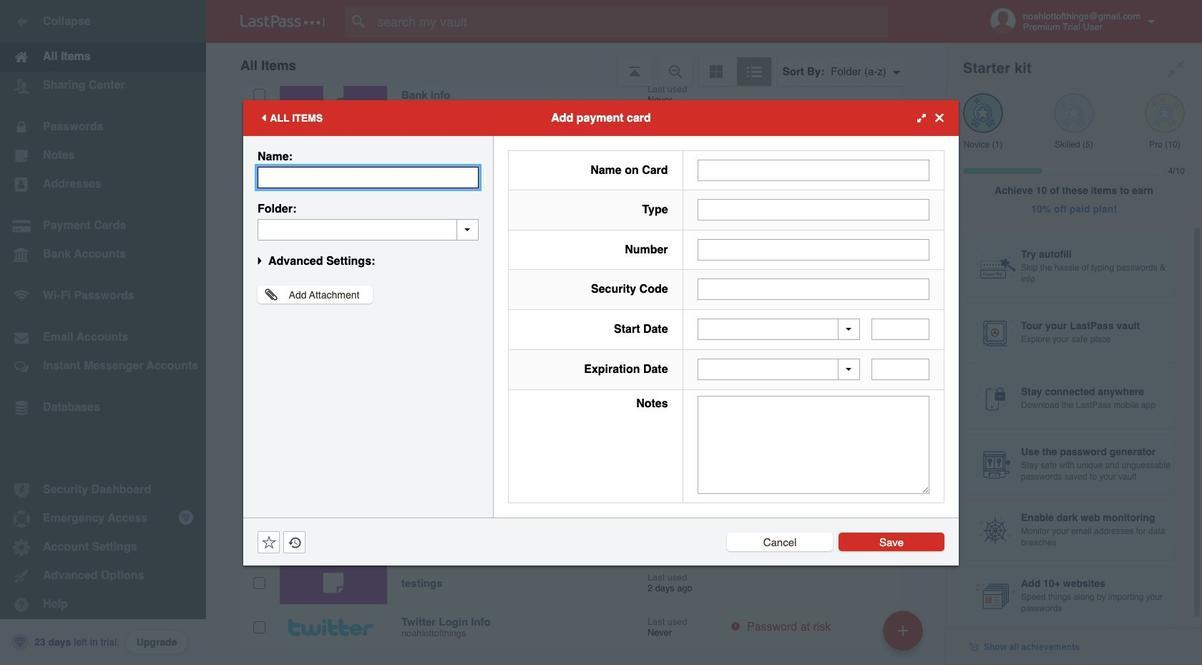 Task type: locate. For each thing, give the bounding box(es) containing it.
dialog
[[243, 100, 959, 565]]

None text field
[[258, 166, 479, 188], [698, 239, 930, 260], [698, 279, 930, 300], [872, 319, 930, 340], [872, 359, 930, 380], [698, 396, 930, 494], [258, 166, 479, 188], [698, 239, 930, 260], [698, 279, 930, 300], [872, 319, 930, 340], [872, 359, 930, 380], [698, 396, 930, 494]]

lastpass image
[[241, 15, 325, 28]]

None text field
[[698, 159, 930, 181], [698, 199, 930, 221], [258, 219, 479, 240], [698, 159, 930, 181], [698, 199, 930, 221], [258, 219, 479, 240]]

vault options navigation
[[206, 43, 947, 86]]

new item image
[[899, 625, 909, 635]]



Task type: describe. For each thing, give the bounding box(es) containing it.
new item navigation
[[879, 606, 932, 665]]

main navigation navigation
[[0, 0, 206, 665]]

Search search field
[[345, 6, 917, 37]]

search my vault text field
[[345, 6, 917, 37]]



Task type: vqa. For each thing, say whether or not it's contained in the screenshot.
Search search field
yes



